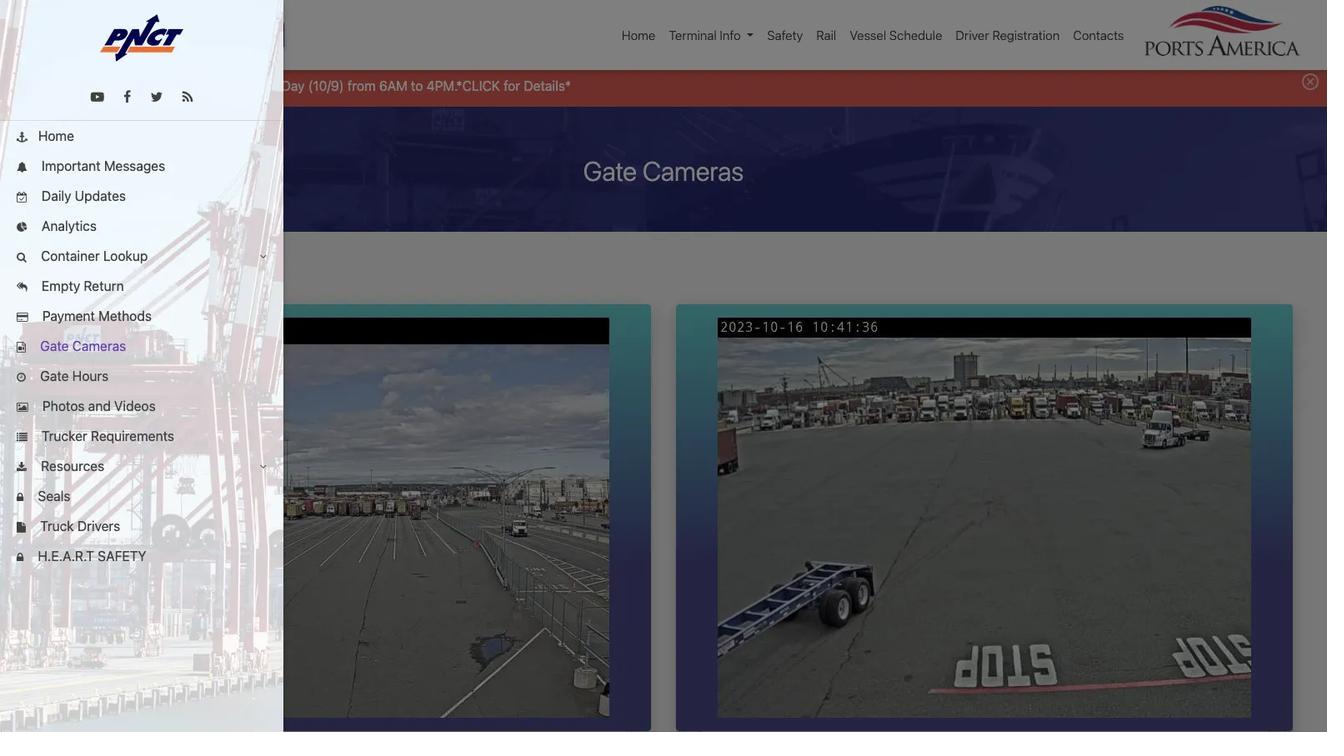 Task type: locate. For each thing, give the bounding box(es) containing it.
reply all image
[[17, 283, 27, 293]]

daily updates
[[38, 188, 126, 203]]

angle down image inside resources link
[[260, 462, 267, 473]]

gate
[[584, 155, 637, 186], [101, 257, 129, 272], [40, 339, 69, 354], [40, 369, 69, 384]]

twitter image
[[151, 90, 163, 103]]

pie chart image
[[17, 223, 27, 233]]

daily updates link
[[0, 181, 284, 211]]

1 vertical spatial lock image
[[17, 553, 24, 564]]

home up pnct will be open on columbus day (10/9) from 6am to 4pm.*click for details* alert
[[622, 27, 656, 42]]

home link up pnct will be open on columbus day (10/9) from 6am to 4pm.*click for details* alert
[[615, 19, 662, 51]]

2 horizontal spatial cameras
[[643, 155, 744, 186]]

0 vertical spatial home link
[[615, 19, 662, 51]]

methods
[[99, 309, 152, 324]]

angle down image inside container lookup link
[[260, 252, 267, 263]]

videos
[[114, 399, 156, 414]]

1 vertical spatial home link
[[0, 121, 284, 151]]

pnct will be open on columbus day (10/9) from 6am to 4pm.*click for details* alert
[[0, 61, 1328, 106]]

empty return link
[[0, 271, 284, 301]]

bell image
[[17, 163, 27, 173]]

lock image up file image
[[17, 493, 24, 504]]

safety link
[[761, 19, 810, 51]]

seals link
[[0, 481, 284, 511]]

home link up empty
[[48, 257, 84, 272]]

2 vertical spatial gate cameras
[[37, 339, 126, 354]]

youtube play image
[[91, 90, 104, 103]]

empty return
[[38, 279, 124, 294]]

lock image
[[17, 493, 24, 504], [17, 553, 24, 564]]

payment
[[42, 309, 95, 324]]

lock image inside seals link
[[17, 493, 24, 504]]

analytics link
[[0, 211, 284, 241]]

home link up messages
[[0, 121, 284, 151]]

important messages link
[[0, 151, 284, 181]]

1 vertical spatial cameras
[[133, 257, 187, 272]]

angle down image for resources
[[260, 462, 267, 473]]

rail link
[[810, 19, 843, 51]]

vessel
[[850, 27, 887, 42]]

messages
[[104, 158, 165, 173]]

payment methods link
[[0, 301, 284, 331]]

pnct
[[84, 78, 119, 93]]

gate hours
[[37, 369, 109, 384]]

1 vertical spatial angle down image
[[260, 462, 267, 473]]

day
[[282, 78, 305, 93]]

0 horizontal spatial cameras
[[72, 339, 126, 354]]

pnct will be open on columbus day (10/9) from 6am to 4pm.*click for details*
[[84, 78, 571, 93]]

home up important
[[38, 128, 74, 143]]

home up empty
[[48, 257, 84, 272]]

0 vertical spatial angle down image
[[260, 252, 267, 263]]

on
[[198, 78, 214, 93]]

1 horizontal spatial cameras
[[133, 257, 187, 272]]

home link for daily updates link
[[0, 121, 284, 151]]

lookup
[[103, 249, 148, 264]]

1 angle down image from the top
[[260, 252, 267, 263]]

quick links
[[17, 27, 82, 42]]

safety
[[767, 27, 803, 42]]

details*
[[524, 78, 571, 93]]

2 lock image from the top
[[17, 553, 24, 564]]

hours
[[72, 369, 109, 384]]

driver
[[956, 27, 990, 42]]

gate hours link
[[0, 361, 284, 391]]

home
[[622, 27, 656, 42], [38, 128, 74, 143], [48, 257, 84, 272]]

2 vertical spatial cameras
[[72, 339, 126, 354]]

quick
[[17, 27, 50, 42]]

lock image down file image
[[17, 553, 24, 564]]

angle down image
[[260, 252, 267, 263], [260, 462, 267, 473]]

file movie o image
[[17, 343, 26, 353]]

h.e.a.r.t safety
[[34, 549, 146, 564]]

trucker requirements
[[38, 429, 174, 444]]

contacts
[[1074, 27, 1125, 42]]

from
[[348, 78, 376, 93]]

drivers
[[77, 519, 120, 534]]

resources link
[[0, 451, 284, 481]]

seals
[[34, 489, 70, 504]]

truck drivers link
[[0, 511, 284, 541]]

file image
[[17, 523, 26, 534]]

updates
[[75, 188, 126, 203]]

gate cameras
[[584, 155, 744, 186], [101, 257, 187, 272], [37, 339, 126, 354]]

trucker
[[42, 429, 87, 444]]

download image
[[17, 463, 27, 473]]

credit card image
[[17, 313, 28, 323]]

contacts link
[[1067, 19, 1131, 51]]

cameras
[[643, 155, 744, 186], [133, 257, 187, 272], [72, 339, 126, 354]]

resources
[[37, 459, 104, 474]]

lock image inside h.e.a.r.t safety link
[[17, 553, 24, 564]]

2 vertical spatial home
[[48, 257, 84, 272]]

1 lock image from the top
[[17, 493, 24, 504]]

container lookup
[[37, 249, 148, 264]]

h.e.a.r.t safety link
[[0, 541, 284, 571]]

0 vertical spatial lock image
[[17, 493, 24, 504]]

container lookup link
[[0, 241, 284, 271]]

2 angle down image from the top
[[260, 462, 267, 473]]

home link
[[615, 19, 662, 51], [0, 121, 284, 151], [48, 257, 84, 272]]

trucker requirements link
[[0, 421, 284, 451]]



Task type: vqa. For each thing, say whether or not it's contained in the screenshot.
Methods on the left of the page
yes



Task type: describe. For each thing, give the bounding box(es) containing it.
6am
[[379, 78, 408, 93]]

registration
[[993, 27, 1060, 42]]

daily
[[42, 188, 71, 203]]

pnct will be open on columbus day (10/9) from 6am to 4pm.*click for details* link
[[84, 76, 571, 96]]

to
[[411, 78, 423, 93]]

columbus
[[217, 78, 278, 93]]

lock image for h.e.a.r.t safety
[[17, 553, 24, 564]]

list image
[[17, 433, 27, 443]]

rss image
[[182, 90, 193, 103]]

4pm.*click
[[427, 78, 500, 93]]

anchor image
[[17, 133, 27, 143]]

close image
[[1303, 74, 1319, 90]]

requirements
[[91, 429, 174, 444]]

links
[[53, 27, 82, 42]]

schedule
[[890, 27, 943, 42]]

home link for safety link
[[615, 19, 662, 51]]

driver registration
[[956, 27, 1060, 42]]

h.e.a.r.t
[[38, 549, 94, 564]]

clock o image
[[17, 373, 26, 383]]

important messages
[[38, 158, 165, 173]]

for
[[504, 78, 520, 93]]

container
[[41, 249, 100, 264]]

open
[[165, 78, 195, 93]]

1 vertical spatial home
[[38, 128, 74, 143]]

2 vertical spatial home link
[[48, 257, 84, 272]]

empty
[[42, 279, 80, 294]]

0 vertical spatial home
[[622, 27, 656, 42]]

0 vertical spatial gate cameras
[[584, 155, 744, 186]]

truck
[[40, 519, 74, 534]]

(10/9)
[[308, 78, 344, 93]]

gate cameras link
[[0, 331, 284, 361]]

photos
[[42, 399, 85, 414]]

photo image
[[17, 403, 28, 413]]

return
[[84, 279, 124, 294]]

will
[[123, 78, 142, 93]]

quick links link
[[17, 26, 92, 45]]

photos and videos
[[39, 399, 156, 414]]

important
[[42, 158, 101, 173]]

0 vertical spatial cameras
[[643, 155, 744, 186]]

and
[[88, 399, 111, 414]]

analytics
[[38, 218, 97, 233]]

vessel schedule
[[850, 27, 943, 42]]

be
[[146, 78, 161, 93]]

truck drivers
[[37, 519, 120, 534]]

calendar check o image
[[17, 193, 27, 203]]

safety
[[98, 549, 146, 564]]

vessel schedule link
[[843, 19, 949, 51]]

photos and videos link
[[0, 391, 284, 421]]

payment methods
[[39, 309, 152, 324]]

angle down image for container lookup
[[260, 252, 267, 263]]

search image
[[17, 253, 27, 263]]

1 vertical spatial gate cameras
[[101, 257, 187, 272]]

driver registration link
[[949, 19, 1067, 51]]

facebook image
[[123, 90, 131, 103]]

lock image for seals
[[17, 493, 24, 504]]

rail
[[817, 27, 837, 42]]



